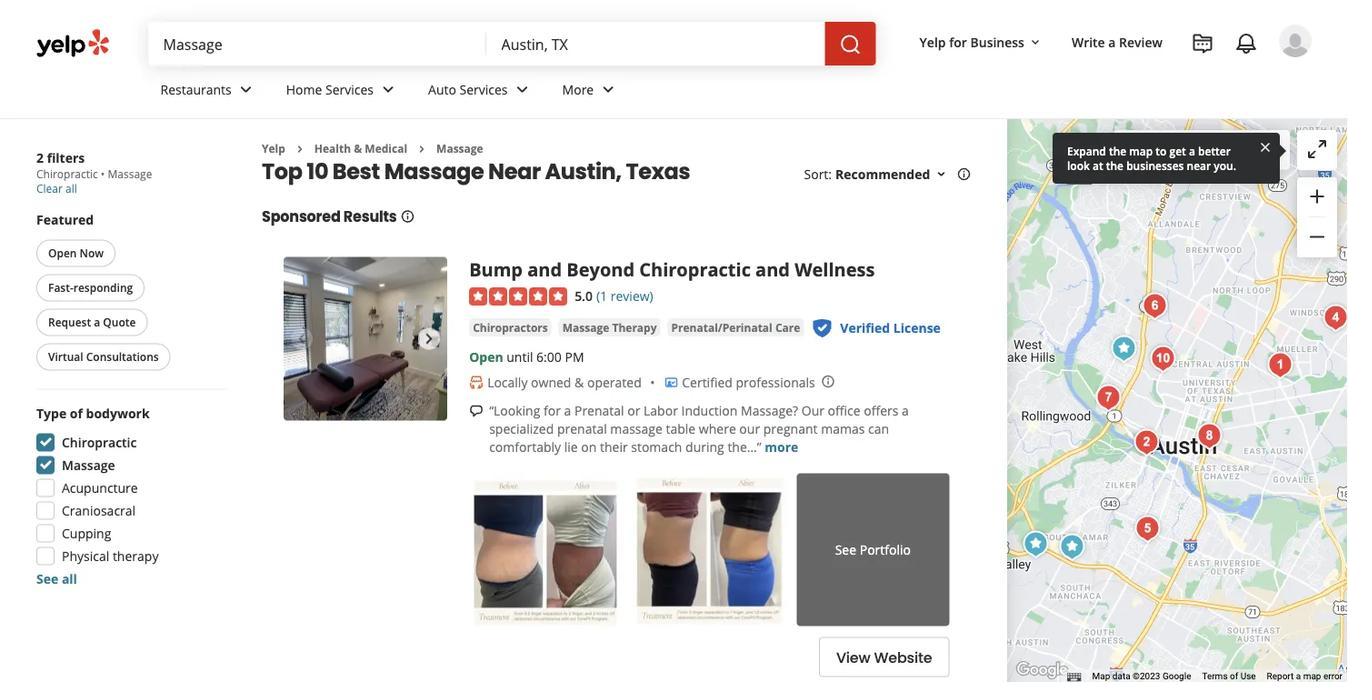 Task type: locate. For each thing, give the bounding box(es) containing it.
for inside button
[[950, 33, 968, 50]]

verified
[[841, 319, 891, 337]]

better
[[1199, 143, 1231, 158]]

open up "16 locally owned v2" image
[[469, 348, 503, 365]]

group containing type of bodywork
[[31, 404, 226, 588]]

chiropractic inside group
[[62, 434, 137, 451]]

all down physical
[[62, 570, 77, 588]]

1 vertical spatial group
[[31, 404, 226, 588]]

pregnant
[[764, 420, 818, 437]]

16 info v2 image right results on the top of page
[[401, 209, 415, 224]]

1 and from the left
[[528, 257, 562, 282]]

recommended
[[836, 165, 931, 183]]

1 24 chevron down v2 image from the left
[[377, 79, 399, 100]]

a right get
[[1190, 143, 1196, 158]]

1 horizontal spatial 16 info v2 image
[[957, 167, 972, 182]]

2 services from the left
[[460, 81, 508, 98]]

open for open now
[[48, 246, 77, 261]]

to
[[1156, 143, 1167, 158]]

5.0
[[575, 287, 593, 304]]

for left business
[[950, 33, 968, 50]]

0 vertical spatial group
[[1298, 177, 1338, 257]]

1 horizontal spatial open
[[469, 348, 503, 365]]

1 horizontal spatial services
[[460, 81, 508, 98]]

0 horizontal spatial open
[[48, 246, 77, 261]]

a right the offers
[[902, 402, 909, 419]]

16 chevron down v2 image inside recommended dropdown button
[[934, 167, 949, 182]]

(1 review) link
[[597, 285, 654, 305]]

yelp for business
[[920, 33, 1025, 50]]

16 chevron down v2 image
[[1029, 35, 1043, 50], [934, 167, 949, 182]]

16 certified professionals v2 image
[[664, 375, 679, 390]]

24 chevron down v2 image right more
[[598, 79, 620, 100]]

labor
[[644, 402, 678, 419]]

data
[[1113, 671, 1131, 682]]

massage inside button
[[563, 320, 610, 335]]

24 chevron down v2 image inside the auto services link
[[512, 79, 533, 100]]

24 chevron down v2 image inside home services link
[[377, 79, 399, 100]]

map
[[1093, 671, 1111, 682]]

2 and from the left
[[756, 257, 790, 282]]

projects image
[[1192, 33, 1214, 55]]

virtual consultations
[[48, 349, 159, 364]]

for
[[950, 33, 968, 50], [544, 402, 561, 419]]

get
[[1170, 143, 1187, 158]]

website
[[874, 647, 933, 667]]

bump and beyond chiropractic and wellness link
[[469, 257, 875, 282]]

and up the care
[[756, 257, 790, 282]]

featured group
[[33, 211, 226, 374]]

expand map image
[[1307, 138, 1329, 160]]

& right health
[[354, 141, 362, 156]]

0 horizontal spatial none field
[[163, 34, 473, 54]]

map data ©2023 google
[[1093, 671, 1192, 682]]

locally owned & operated
[[488, 374, 642, 391]]

0 vertical spatial see
[[836, 541, 857, 558]]

0 vertical spatial for
[[950, 33, 968, 50]]

1 vertical spatial open
[[469, 348, 503, 365]]

or
[[628, 402, 641, 419]]

yelp inside yelp for business button
[[920, 33, 946, 50]]

1 vertical spatial 16 chevron down v2 image
[[934, 167, 949, 182]]

24 chevron down v2 image inside restaurants link
[[235, 79, 257, 100]]

none field up more link
[[502, 34, 811, 54]]

Near text field
[[502, 34, 811, 54]]

verified license button
[[841, 319, 941, 337]]

acupuncture
[[62, 479, 138, 497]]

5 star rating image
[[469, 287, 568, 306]]

(1
[[597, 287, 608, 304]]

google image
[[1013, 658, 1073, 682]]

0 horizontal spatial 24 chevron down v2 image
[[377, 79, 399, 100]]

16 chevron down v2 image right recommended
[[934, 167, 949, 182]]

top 10 best massage near austin, texas
[[262, 156, 691, 186]]

zoom out image
[[1307, 226, 1329, 248]]

bump and beyond chiropractic and wellness image
[[284, 257, 448, 421]]

2 filters chiropractic • massage clear all
[[36, 149, 152, 196]]

16 chevron down v2 image for recommended
[[934, 167, 949, 182]]

see portfolio
[[836, 541, 911, 558]]

write
[[1072, 33, 1106, 50]]

offers
[[864, 402, 899, 419]]

services right "home"
[[326, 81, 374, 98]]

viva day spa + med spa | 35th image
[[1137, 288, 1174, 324]]

request a quote button
[[36, 309, 148, 336]]

1 horizontal spatial for
[[950, 33, 968, 50]]

16 speech v2 image
[[469, 404, 484, 418]]

0 horizontal spatial group
[[31, 404, 226, 588]]

map left error
[[1304, 671, 1322, 682]]

group
[[1298, 177, 1338, 257], [31, 404, 226, 588]]

map for error
[[1304, 671, 1322, 682]]

see inside see portfolio link
[[836, 541, 857, 558]]

see inside group
[[36, 570, 58, 588]]

physical
[[62, 548, 109, 565]]

yelp left business
[[920, 33, 946, 50]]

2 vertical spatial chiropractic
[[62, 434, 137, 451]]

24 chevron down v2 image for auto services
[[512, 79, 533, 100]]

specialized
[[489, 420, 554, 437]]

1 horizontal spatial 16 chevron down v2 image
[[1029, 35, 1043, 50]]

and up 5 star rating image
[[528, 257, 562, 282]]

services for home services
[[326, 81, 374, 98]]

a
[[1109, 33, 1116, 50], [1190, 143, 1196, 158], [94, 315, 100, 330], [564, 402, 571, 419], [902, 402, 909, 419], [1297, 671, 1302, 682]]

map right as
[[1210, 142, 1237, 159]]

see portfolio link
[[797, 473, 950, 626]]

16 info v2 image
[[957, 167, 972, 182], [401, 209, 415, 224]]

open inside 'open now' button
[[48, 246, 77, 261]]

see for see all
[[36, 570, 58, 588]]

owned
[[531, 374, 572, 391]]

clear all link
[[36, 181, 77, 196]]

1 vertical spatial 16 info v2 image
[[401, 209, 415, 224]]

1 horizontal spatial 24 chevron down v2 image
[[512, 79, 533, 100]]

comfortably
[[489, 438, 561, 456]]

open
[[48, 246, 77, 261], [469, 348, 503, 365]]

0 horizontal spatial 16 chevron down v2 image
[[934, 167, 949, 182]]

chiropractors link
[[469, 318, 552, 337]]

1 vertical spatial all
[[62, 570, 77, 588]]

bump
[[469, 257, 523, 282]]

1 horizontal spatial yelp
[[920, 33, 946, 50]]

16 info v2 image right recommended dropdown button
[[957, 167, 972, 182]]

&
[[354, 141, 362, 156], [575, 374, 584, 391]]

massage
[[611, 420, 663, 437]]

"looking
[[489, 402, 541, 419]]

1 vertical spatial of
[[1231, 671, 1239, 682]]

info icon image
[[821, 374, 836, 389], [821, 374, 836, 389]]

open left now
[[48, 246, 77, 261]]

0 horizontal spatial 16 info v2 image
[[401, 209, 415, 224]]

massage
[[437, 141, 484, 156], [384, 156, 484, 186], [108, 166, 152, 181], [563, 320, 610, 335], [62, 457, 115, 474]]

the
[[1110, 143, 1127, 158], [1107, 158, 1124, 173]]

Find text field
[[163, 34, 473, 54]]

"looking for a prenatal or labor induction massage? our office offers a specialized prenatal massage table where our pregnant mamas can comfortably lie on their stomach during the…"
[[489, 402, 909, 456]]

services right auto
[[460, 81, 508, 98]]

massage inside 2 filters chiropractic • massage clear all
[[108, 166, 152, 181]]

slideshow element
[[284, 257, 448, 421]]

24 chevron down v2 image
[[377, 79, 399, 100], [598, 79, 620, 100]]

2 horizontal spatial map
[[1304, 671, 1322, 682]]

0 horizontal spatial services
[[326, 81, 374, 98]]

1 24 chevron down v2 image from the left
[[235, 79, 257, 100]]

& down pm
[[575, 374, 584, 391]]

0 vertical spatial 16 chevron down v2 image
[[1029, 35, 1043, 50]]

map for moves
[[1210, 142, 1237, 159]]

1 horizontal spatial 24 chevron down v2 image
[[598, 79, 620, 100]]

positive pressure massage image
[[1055, 529, 1091, 565]]

expand the map to get a better look at the businesses near you. tooltip
[[1053, 133, 1281, 184]]

24 chevron down v2 image left auto
[[377, 79, 399, 100]]

for down the owned
[[544, 402, 561, 419]]

all
[[66, 181, 77, 196], [62, 570, 77, 588]]

24 chevron down v2 image
[[235, 79, 257, 100], [512, 79, 533, 100]]

services
[[326, 81, 374, 98], [460, 81, 508, 98]]

yelp left 16 chevron right v2 image
[[262, 141, 285, 156]]

1 vertical spatial chiropractic
[[640, 257, 751, 282]]

services for auto services
[[460, 81, 508, 98]]

•
[[101, 166, 105, 181]]

terms of use
[[1203, 671, 1257, 682]]

1 horizontal spatial &
[[575, 374, 584, 391]]

1 none field from the left
[[163, 34, 473, 54]]

none field the find
[[163, 34, 473, 54]]

health
[[315, 141, 351, 156]]

map left to
[[1130, 143, 1153, 158]]

2 none field from the left
[[502, 34, 811, 54]]

zoom in image
[[1307, 185, 1329, 207]]

0 vertical spatial open
[[48, 246, 77, 261]]

of for type
[[70, 405, 83, 422]]

1 horizontal spatial see
[[836, 541, 857, 558]]

24 chevron down v2 image for restaurants
[[235, 79, 257, 100]]

of right type
[[70, 405, 83, 422]]

home services link
[[272, 65, 414, 118]]

map region
[[975, 0, 1349, 682]]

portfolio
[[860, 541, 911, 558]]

0 vertical spatial of
[[70, 405, 83, 422]]

fast-responding
[[48, 280, 133, 295]]

let's relax spa image
[[1217, 89, 1253, 125]]

2 24 chevron down v2 image from the left
[[512, 79, 533, 100]]

1 horizontal spatial mantis massage image
[[1263, 347, 1299, 383]]

0 horizontal spatial of
[[70, 405, 83, 422]]

chiropractic down filters
[[36, 166, 98, 181]]

0 horizontal spatial &
[[354, 141, 362, 156]]

mantis massage image
[[1263, 347, 1299, 383], [1130, 511, 1167, 547]]

bump and beyond chiropractic and wellness
[[469, 257, 875, 282]]

all right clear
[[66, 181, 77, 196]]

1 vertical spatial for
[[544, 402, 561, 419]]

where
[[699, 420, 736, 437]]

0 horizontal spatial 24 chevron down v2 image
[[235, 79, 257, 100]]

as
[[1194, 142, 1207, 159]]

yelp for business button
[[913, 25, 1050, 58]]

None field
[[163, 34, 473, 54], [502, 34, 811, 54]]

0 horizontal spatial for
[[544, 402, 561, 419]]

0 horizontal spatial see
[[36, 570, 58, 588]]

of
[[70, 405, 83, 422], [1231, 671, 1239, 682]]

of left the use
[[1231, 671, 1239, 682]]

24 verified filled v2 image
[[812, 317, 833, 339]]

chiropractic down type of bodywork
[[62, 434, 137, 451]]

request
[[48, 315, 91, 330]]

1 services from the left
[[326, 81, 374, 98]]

1 vertical spatial see
[[36, 570, 58, 588]]

0 vertical spatial yelp
[[920, 33, 946, 50]]

virtual consultations button
[[36, 343, 171, 371]]

mamas
[[821, 420, 865, 437]]

1 horizontal spatial and
[[756, 257, 790, 282]]

license
[[894, 319, 941, 337]]

responding
[[73, 280, 133, 295]]

massage therapy link
[[559, 318, 661, 337]]

map inside the expand the map to get a better look at the businesses near you.
[[1130, 143, 1153, 158]]

0 horizontal spatial yelp
[[262, 141, 285, 156]]

0 horizontal spatial and
[[528, 257, 562, 282]]

24 chevron down v2 image inside more link
[[598, 79, 620, 100]]

for inside "looking for a prenatal or labor induction massage? our office offers a specialized prenatal massage table where our pregnant mamas can comfortably lie on their stomach during the…"
[[544, 402, 561, 419]]

0 horizontal spatial map
[[1130, 143, 1153, 158]]

1 horizontal spatial none field
[[502, 34, 811, 54]]

open until 6:00 pm
[[469, 348, 584, 365]]

massage therapy button
[[559, 318, 661, 337]]

24 chevron down v2 image right restaurants
[[235, 79, 257, 100]]

pm
[[565, 348, 584, 365]]

16 chevron down v2 image inside yelp for business button
[[1029, 35, 1043, 50]]

chiropractic up prenatal/perinatal
[[640, 257, 751, 282]]

1 horizontal spatial of
[[1231, 671, 1239, 682]]

report a map error
[[1267, 671, 1343, 682]]

1 vertical spatial mantis massage image
[[1130, 511, 1167, 547]]

consultations
[[86, 349, 159, 364]]

0 vertical spatial all
[[66, 181, 77, 196]]

see
[[836, 541, 857, 558], [36, 570, 58, 588]]

5.0 link
[[575, 285, 593, 305]]

None search field
[[149, 22, 880, 65]]

16 chevron down v2 image right business
[[1029, 35, 1043, 50]]

a left quote
[[94, 315, 100, 330]]

none field up home services
[[163, 34, 473, 54]]

fast-responding button
[[36, 274, 145, 301]]

terms
[[1203, 671, 1228, 682]]

chiropractors
[[473, 320, 548, 335]]

1 horizontal spatial map
[[1210, 142, 1237, 159]]

2 24 chevron down v2 image from the left
[[598, 79, 620, 100]]

1 vertical spatial yelp
[[262, 141, 285, 156]]

24 chevron down v2 image right auto services
[[512, 79, 533, 100]]

for for "looking
[[544, 402, 561, 419]]

prenatal
[[575, 402, 624, 419]]

24 chevron down v2 image for home services
[[377, 79, 399, 100]]

0 vertical spatial &
[[354, 141, 362, 156]]

0 vertical spatial chiropractic
[[36, 166, 98, 181]]

massage?
[[741, 402, 799, 419]]

operated
[[587, 374, 642, 391]]

massage inside group
[[62, 457, 115, 474]]

0 vertical spatial mantis massage image
[[1263, 347, 1299, 383]]



Task type: vqa. For each thing, say whether or not it's contained in the screenshot.
Allowed
no



Task type: describe. For each thing, give the bounding box(es) containing it.
austindeep image
[[1091, 380, 1127, 416]]

2
[[36, 149, 44, 166]]

table
[[666, 420, 696, 437]]

0 vertical spatial 16 info v2 image
[[957, 167, 972, 182]]

near
[[488, 156, 541, 186]]

business categories element
[[146, 65, 1312, 118]]

open for open until 6:00 pm
[[469, 348, 503, 365]]

physical therapy
[[62, 548, 159, 565]]

map for to
[[1130, 143, 1153, 158]]

1 vertical spatial &
[[575, 374, 584, 391]]

view
[[837, 647, 871, 667]]

use
[[1241, 671, 1257, 682]]

stomach
[[631, 438, 682, 456]]

their
[[600, 438, 628, 456]]

user actions element
[[905, 23, 1338, 135]]

home
[[286, 81, 322, 98]]

24 chevron down v2 image for more
[[598, 79, 620, 100]]

virtual
[[48, 349, 83, 364]]

view website link
[[819, 637, 950, 677]]

yelp for yelp for business
[[920, 33, 946, 50]]

0 horizontal spatial mantis massage image
[[1130, 511, 1167, 547]]

therapy
[[612, 320, 657, 335]]

ruby a. image
[[1280, 25, 1312, 57]]

yelp link
[[262, 141, 285, 156]]

none field near
[[502, 34, 811, 54]]

a right write
[[1109, 33, 1116, 50]]

sort:
[[804, 165, 832, 183]]

for for yelp
[[950, 33, 968, 50]]

prenatal/perinatal care
[[672, 320, 801, 335]]

wellness
[[795, 257, 875, 282]]

type
[[36, 405, 67, 422]]

report a map error link
[[1267, 671, 1343, 682]]

chiropractic inside 2 filters chiropractic • massage clear all
[[36, 166, 98, 181]]

dimensions massage therapy image
[[1018, 526, 1055, 563]]

search
[[1150, 142, 1191, 159]]

induction
[[682, 402, 738, 419]]

restaurants
[[161, 81, 232, 98]]

recommended button
[[836, 165, 949, 183]]

care
[[776, 320, 801, 335]]

see all
[[36, 570, 77, 588]]

certified
[[682, 374, 733, 391]]

auto services
[[428, 81, 508, 98]]

6:00
[[537, 348, 562, 365]]

verified license
[[841, 319, 941, 337]]

during
[[686, 438, 725, 456]]

see for see portfolio
[[836, 541, 857, 558]]

16 chevron down v2 image for yelp for business
[[1029, 35, 1043, 50]]

all inside group
[[62, 570, 77, 588]]

fast-
[[48, 280, 73, 295]]

until
[[507, 348, 533, 365]]

type of bodywork
[[36, 405, 150, 422]]

featured
[[36, 211, 94, 228]]

a inside the expand the map to get a better look at the businesses near you.
[[1190, 143, 1196, 158]]

prenatal
[[557, 420, 607, 437]]

expand the map to get a better look at the businesses near you.
[[1068, 143, 1237, 173]]

more
[[563, 81, 594, 98]]

healing hands image
[[1107, 331, 1143, 367]]

form + function massage image
[[1192, 418, 1228, 454]]

chiropractors button
[[469, 318, 552, 337]]

lexy's massage image
[[1318, 300, 1349, 336]]

search image
[[840, 34, 862, 56]]

a inside button
[[94, 315, 100, 330]]

businesses
[[1127, 158, 1185, 173]]

clear
[[36, 181, 63, 196]]

write a review
[[1072, 33, 1163, 50]]

write a review link
[[1065, 25, 1171, 58]]

expand
[[1068, 143, 1107, 158]]

on
[[581, 438, 597, 456]]

at
[[1093, 158, 1104, 173]]

close image
[[1259, 139, 1273, 155]]

next image
[[418, 328, 440, 350]]

prenatal/perinatal care link
[[668, 318, 804, 337]]

previous image
[[291, 328, 313, 350]]

notifications image
[[1236, 33, 1258, 55]]

home services
[[286, 81, 374, 98]]

moves
[[1241, 142, 1280, 159]]

texas
[[626, 156, 691, 186]]

©2023
[[1133, 671, 1161, 682]]

cupping
[[62, 525, 111, 542]]

open now
[[48, 246, 104, 261]]

best
[[333, 156, 380, 186]]

the…"
[[728, 438, 762, 456]]

look
[[1068, 158, 1090, 173]]

top
[[262, 156, 302, 186]]

16 locally owned v2 image
[[469, 375, 484, 390]]

massage link
[[437, 141, 484, 156]]

business
[[971, 33, 1025, 50]]

prenatal/perinatal care button
[[668, 318, 804, 337]]

our
[[802, 402, 825, 419]]

16 chevron right v2 image
[[293, 142, 307, 156]]

more link
[[548, 65, 634, 118]]

viva day spa + med spa | lamar image
[[1129, 424, 1166, 461]]

yelp for the yelp link
[[262, 141, 285, 156]]

all inside 2 filters chiropractic • massage clear all
[[66, 181, 77, 196]]

more
[[765, 438, 799, 456]]

a right the report
[[1297, 671, 1302, 682]]

of for terms
[[1231, 671, 1239, 682]]

lie
[[565, 438, 578, 456]]

austin,
[[545, 156, 622, 186]]

results
[[344, 206, 397, 227]]

keyboard shortcuts image
[[1067, 673, 1082, 682]]

view website
[[837, 647, 933, 667]]

16 chevron right v2 image
[[415, 142, 429, 156]]

massage by melinda image
[[1146, 341, 1182, 377]]

health & medical
[[315, 141, 408, 156]]

beyond
[[567, 257, 635, 282]]

prenatal/perinatal
[[672, 320, 773, 335]]

health & medical link
[[315, 141, 408, 156]]

a up prenatal
[[564, 402, 571, 419]]

sponsored results
[[262, 206, 397, 227]]

google
[[1163, 671, 1192, 682]]

1 horizontal spatial group
[[1298, 177, 1338, 257]]

you.
[[1214, 158, 1237, 173]]

(1 review)
[[597, 287, 654, 304]]



